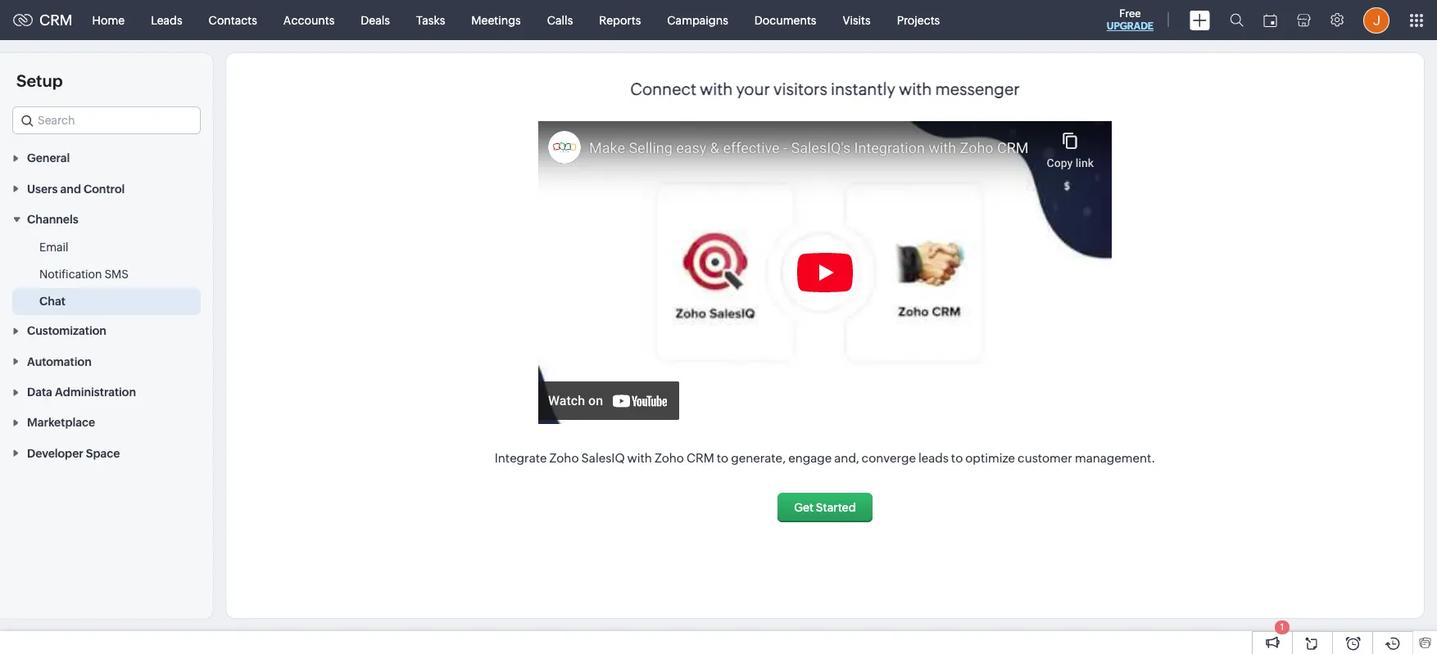 Task type: locate. For each thing, give the bounding box(es) containing it.
search element
[[1220, 0, 1254, 40]]

with right "salesiq"
[[628, 452, 652, 466]]

notification sms
[[39, 268, 129, 281]]

contacts
[[209, 14, 257, 27]]

administration
[[55, 386, 136, 399]]

1 to from the left
[[717, 452, 729, 466]]

projects
[[897, 14, 940, 27]]

crm left home
[[39, 11, 73, 29]]

customer
[[1018, 452, 1073, 466]]

email link
[[39, 239, 69, 256]]

0 horizontal spatial to
[[717, 452, 729, 466]]

deals link
[[348, 0, 403, 40]]

leads
[[151, 14, 182, 27]]

0 horizontal spatial zoho
[[550, 452, 579, 466]]

zoho left "salesiq"
[[550, 452, 579, 466]]

campaigns
[[667, 14, 729, 27]]

your
[[736, 80, 770, 98]]

developer space button
[[0, 438, 213, 469]]

documents link
[[742, 0, 830, 40]]

1 vertical spatial crm
[[687, 452, 715, 466]]

leads link
[[138, 0, 196, 40]]

2 horizontal spatial with
[[899, 80, 932, 98]]

chat link
[[39, 293, 65, 310]]

zoho right "salesiq"
[[655, 452, 684, 466]]

create menu element
[[1180, 0, 1220, 40]]

1 horizontal spatial to
[[951, 452, 963, 466]]

zoho
[[550, 452, 579, 466], [655, 452, 684, 466]]

chat
[[39, 295, 65, 308]]

home link
[[79, 0, 138, 40]]

reports link
[[586, 0, 654, 40]]

tasks link
[[403, 0, 458, 40]]

integrate
[[495, 452, 547, 466]]

tasks
[[416, 14, 445, 27]]

instantly
[[831, 80, 896, 98]]

notification sms link
[[39, 266, 129, 283]]

calendar image
[[1264, 14, 1278, 27]]

to right leads
[[951, 452, 963, 466]]

control
[[84, 183, 125, 196]]

data
[[27, 386, 52, 399]]

0 vertical spatial crm
[[39, 11, 73, 29]]

started
[[816, 502, 856, 515]]

get started button
[[778, 493, 873, 523]]

crm left generate,
[[687, 452, 715, 466]]

with left your
[[700, 80, 733, 98]]

developer
[[27, 447, 83, 460]]

connect
[[631, 80, 697, 98]]

email
[[39, 241, 69, 254]]

to
[[717, 452, 729, 466], [951, 452, 963, 466]]

automation button
[[0, 346, 213, 377]]

accounts link
[[270, 0, 348, 40]]

to left generate,
[[717, 452, 729, 466]]

1 zoho from the left
[[550, 452, 579, 466]]

with
[[700, 80, 733, 98], [899, 80, 932, 98], [628, 452, 652, 466]]

documents
[[755, 14, 817, 27]]

leads
[[919, 452, 949, 466]]

deals
[[361, 14, 390, 27]]

space
[[86, 447, 120, 460]]

None field
[[12, 107, 201, 134]]

automation
[[27, 355, 92, 369]]

visitors
[[774, 80, 828, 98]]

profile element
[[1354, 0, 1400, 40]]

1 horizontal spatial zoho
[[655, 452, 684, 466]]

general button
[[0, 143, 213, 173]]

with right instantly on the right top
[[899, 80, 932, 98]]

crm
[[39, 11, 73, 29], [687, 452, 715, 466]]

projects link
[[884, 0, 953, 40]]

1 horizontal spatial crm
[[687, 452, 715, 466]]

reports
[[599, 14, 641, 27]]

contacts link
[[196, 0, 270, 40]]

users
[[27, 183, 58, 196]]

Search text field
[[13, 107, 200, 134]]

customization
[[27, 325, 107, 338]]

converge
[[862, 452, 916, 466]]

get started
[[795, 502, 856, 515]]

engage
[[789, 452, 832, 466]]

data administration
[[27, 386, 136, 399]]

data administration button
[[0, 377, 213, 407]]

connect with your visitors instantly with messenger
[[631, 80, 1020, 98]]



Task type: vqa. For each thing, say whether or not it's contained in the screenshot.
Deals
yes



Task type: describe. For each thing, give the bounding box(es) containing it.
2 to from the left
[[951, 452, 963, 466]]

free
[[1120, 7, 1141, 20]]

1 horizontal spatial with
[[700, 80, 733, 98]]

setup
[[16, 71, 63, 90]]

0 horizontal spatial with
[[628, 452, 652, 466]]

generate,
[[731, 452, 786, 466]]

visits
[[843, 14, 871, 27]]

profile image
[[1364, 7, 1390, 33]]

get
[[795, 502, 814, 515]]

calls link
[[534, 0, 586, 40]]

integrate zoho salesiq with zoho crm to generate, engage and, converge leads to optimize customer management.
[[495, 452, 1156, 466]]

salesiq
[[582, 452, 625, 466]]

marketplace
[[27, 417, 95, 430]]

1
[[1281, 623, 1285, 633]]

notification
[[39, 268, 102, 281]]

create menu image
[[1190, 10, 1211, 30]]

crm link
[[13, 11, 73, 29]]

accounts
[[283, 14, 335, 27]]

meetings
[[472, 14, 521, 27]]

and
[[60, 183, 81, 196]]

marketplace button
[[0, 407, 213, 438]]

channels button
[[0, 204, 213, 234]]

search image
[[1230, 13, 1244, 27]]

upgrade
[[1107, 20, 1154, 32]]

and,
[[835, 452, 859, 466]]

channels region
[[0, 234, 213, 316]]

customization button
[[0, 316, 213, 346]]

channels
[[27, 213, 78, 226]]

home
[[92, 14, 125, 27]]

general
[[27, 152, 70, 165]]

optimize
[[966, 452, 1016, 466]]

users and control
[[27, 183, 125, 196]]

messenger
[[936, 80, 1020, 98]]

management.
[[1075, 452, 1156, 466]]

visits link
[[830, 0, 884, 40]]

users and control button
[[0, 173, 213, 204]]

calls
[[547, 14, 573, 27]]

free upgrade
[[1107, 7, 1154, 32]]

2 zoho from the left
[[655, 452, 684, 466]]

0 horizontal spatial crm
[[39, 11, 73, 29]]

sms
[[104, 268, 129, 281]]

campaigns link
[[654, 0, 742, 40]]

developer space
[[27, 447, 120, 460]]

meetings link
[[458, 0, 534, 40]]



